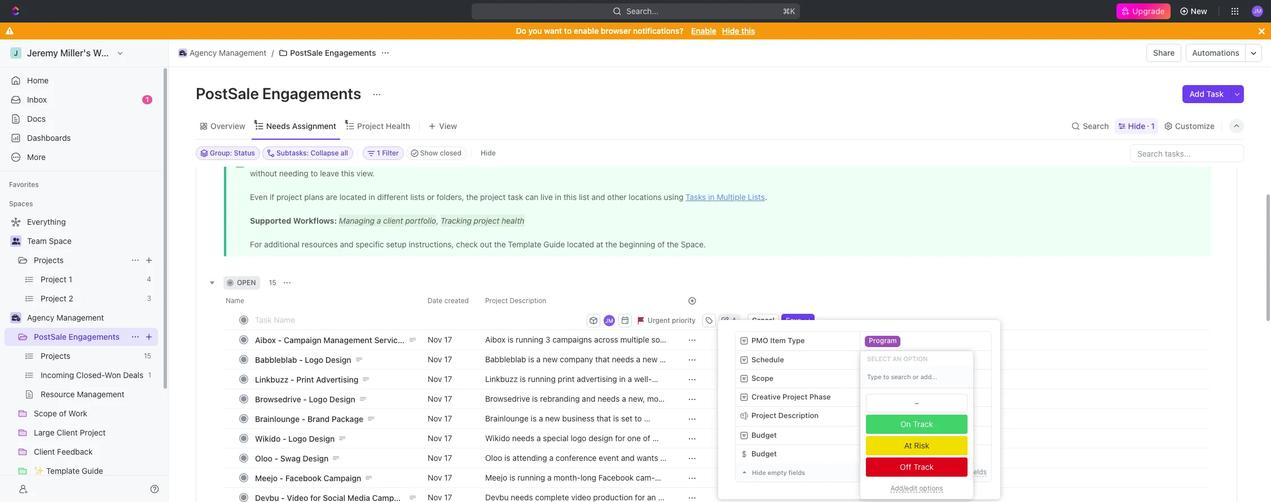 Task type: vqa. For each thing, say whether or not it's contained in the screenshot.
On Track
yes



Task type: locate. For each thing, give the bounding box(es) containing it.
1 vertical spatial postsale
[[196, 84, 259, 103]]

1 horizontal spatial linkbuzz
[[485, 375, 518, 384]]

logo
[[571, 434, 587, 444]]

1 horizontal spatial add
[[1190, 89, 1205, 99]]

space
[[49, 237, 72, 246]]

needs down the print
[[564, 385, 586, 395]]

value not set element up on track at the right
[[866, 395, 968, 413]]

needs right devbu
[[511, 493, 533, 503]]

linkbuzz down 'babbleblab'
[[255, 375, 289, 385]]

0 vertical spatial postsale engagements
[[290, 48, 376, 58]]

– inside button
[[866, 412, 871, 421]]

- up swag
[[283, 434, 286, 444]]

risk
[[915, 441, 930, 451]]

1 vertical spatial logo
[[309, 395, 328, 404]]

their
[[485, 444, 502, 454]]

– for the 'value not set' 'element' inside the custom fields 'element'
[[871, 431, 875, 440]]

0 horizontal spatial management
[[56, 313, 104, 323]]

agency management link
[[176, 46, 269, 60], [27, 309, 156, 327]]

is
[[520, 375, 526, 384], [532, 395, 538, 404]]

0 vertical spatial add
[[1190, 89, 1205, 99]]

add left task
[[1190, 89, 1205, 99]]

swag
[[280, 454, 301, 464]]

value not set element
[[866, 395, 968, 413], [865, 431, 881, 442]]

needs inside devbu needs complete video production for an
[[511, 493, 533, 503]]

brands.
[[521, 444, 549, 454]]

is up 'magazine'
[[520, 375, 526, 384]]

- up print
[[299, 355, 303, 365]]

0 vertical spatial track
[[914, 420, 934, 430]]

wikido for wikido - logo design
[[255, 434, 281, 444]]

postsale engagements inside sidebar navigation
[[34, 332, 120, 342]]

0 vertical spatial postsale engagements link
[[276, 46, 379, 60]]

cancel button
[[748, 314, 779, 328]]

track right on
[[914, 420, 934, 430]]

2 vertical spatial a
[[537, 434, 541, 444]]

design
[[589, 434, 613, 444]]

2 horizontal spatial –
[[915, 399, 919, 408]]

browsedrive up brainlounge
[[255, 395, 301, 404]]

needs
[[266, 121, 290, 131]]

0 horizontal spatial add
[[933, 468, 945, 477]]

0 horizontal spatial and
[[548, 385, 562, 395]]

logo for wikido
[[289, 434, 307, 444]]

0 vertical spatial for
[[615, 434, 626, 444]]

1 horizontal spatial wikido
[[485, 434, 510, 444]]

1 vertical spatial agency management
[[27, 313, 104, 323]]

1 horizontal spatial for
[[635, 493, 645, 503]]

and down the print
[[548, 385, 562, 395]]

fields right the "empty"
[[789, 470, 806, 477]]

– button
[[861, 431, 885, 442]]

2 horizontal spatial a
[[628, 375, 632, 384]]

linkbuzz for linkbuzz is running print advertising in a well- known magazine and needs content creation.
[[485, 375, 518, 384]]

browsedrive inside browsedrive is rebranding and needs a new, mod ern logo.
[[485, 395, 530, 404]]

4
[[732, 316, 737, 325]]

user group image
[[12, 238, 20, 245]]

track right off
[[914, 463, 934, 472]]

0 horizontal spatial linkbuzz
[[255, 375, 289, 385]]

0 horizontal spatial –
[[866, 412, 871, 421]]

hide for hide 1
[[1129, 121, 1146, 131]]

browsedrive is rebranding and needs a new, mod ern logo.
[[485, 395, 667, 414]]

- inside 'link'
[[275, 454, 278, 464]]

customize
[[1176, 121, 1215, 131]]

add
[[1190, 89, 1205, 99], [933, 468, 945, 477]]

- for browsedrive
[[303, 395, 307, 404]]

logo for browsedrive
[[309, 395, 328, 404]]

search
[[1083, 121, 1109, 131]]

0 vertical spatial is
[[520, 375, 526, 384]]

hide
[[722, 26, 740, 36], [1129, 121, 1146, 131], [481, 149, 496, 157], [752, 470, 766, 477]]

2 vertical spatial engagements
[[69, 332, 120, 342]]

babbleblab - logo design
[[255, 355, 351, 365]]

1 horizontal spatial an
[[893, 355, 902, 363]]

is for rebranding
[[532, 395, 538, 404]]

- for brainlounge
[[302, 415, 306, 424]]

0 horizontal spatial an
[[647, 493, 656, 503]]

Search tasks... text field
[[1131, 145, 1244, 162]]

postsale
[[290, 48, 323, 58], [196, 84, 259, 103], [34, 332, 67, 342]]

design down brand
[[309, 434, 335, 444]]

share button
[[1147, 44, 1182, 62]]

task
[[1207, 89, 1224, 99]]

needs assignment link
[[264, 118, 336, 134]]

and inside linkbuzz is running print advertising in a well- known magazine and needs content creation.
[[548, 385, 562, 395]]

1 vertical spatial –
[[866, 412, 871, 421]]

at risk
[[905, 441, 930, 451]]

and down advertising
[[582, 395, 596, 404]]

2 vertical spatial management
[[324, 336, 372, 345]]

- for oloo
[[275, 454, 278, 464]]

select
[[868, 355, 891, 363]]

automations button
[[1187, 45, 1246, 62]]

agency
[[190, 48, 217, 58], [27, 313, 54, 323]]

agency right business time icon
[[27, 313, 54, 323]]

0 horizontal spatial campaign
[[284, 336, 322, 345]]

special
[[543, 434, 569, 444]]

0 vertical spatial value not set element
[[866, 395, 968, 413]]

custom fields element
[[735, 332, 992, 483]]

facebook
[[286, 474, 322, 483]]

design for wikido - logo design
[[309, 434, 335, 444]]

- right aibox
[[278, 336, 282, 345]]

advertising
[[316, 375, 359, 385]]

1 horizontal spatial –
[[871, 431, 875, 440]]

– inside dropdown button
[[871, 431, 875, 440]]

0 vertical spatial logo
[[305, 355, 323, 365]]

Task Name text field
[[255, 311, 585, 329]]

1 vertical spatial track
[[914, 463, 934, 472]]

is inside browsedrive is rebranding and needs a new, mod ern logo.
[[532, 395, 538, 404]]

- left print
[[291, 375, 294, 385]]

hide for hide
[[481, 149, 496, 157]]

1 horizontal spatial is
[[532, 395, 538, 404]]

1 vertical spatial management
[[56, 313, 104, 323]]

0 horizontal spatial agency management link
[[27, 309, 156, 327]]

on
[[901, 420, 911, 430]]

project health
[[357, 121, 410, 131]]

fields right edit at the right
[[970, 468, 987, 477]]

logo up brand
[[309, 395, 328, 404]]

enable
[[574, 26, 599, 36]]

agency management left /
[[190, 48, 267, 58]]

campaign down oloo - swag design 'link'
[[324, 474, 361, 483]]

1 vertical spatial for
[[635, 493, 645, 503]]

0 horizontal spatial browsedrive
[[255, 395, 301, 404]]

overview link
[[208, 118, 245, 134]]

add task
[[1190, 89, 1224, 99]]

linkbuzz inside linkbuzz is running print advertising in a well- known magazine and needs content creation.
[[485, 375, 518, 384]]

0 horizontal spatial for
[[615, 434, 626, 444]]

hide 1
[[1129, 121, 1155, 131]]

design up advertising
[[326, 355, 351, 365]]

Type to search or add... field
[[861, 366, 974, 389]]

track inside off track option
[[914, 463, 934, 472]]

team space link
[[27, 233, 156, 251]]

1 horizontal spatial agency management
[[190, 48, 267, 58]]

1 horizontal spatial agency
[[190, 48, 217, 58]]

0 horizontal spatial is
[[520, 375, 526, 384]]

is down running
[[532, 395, 538, 404]]

value not set element left at
[[865, 431, 881, 442]]

edit
[[956, 468, 968, 477]]

needs assignment
[[266, 121, 336, 131]]

brand
[[308, 415, 330, 424]]

design inside 'link'
[[303, 454, 329, 464]]

browsedrive - logo design link
[[252, 391, 419, 408]]

linkbuzz - print advertising
[[255, 375, 359, 385]]

linkbuzz up known
[[485, 375, 518, 384]]

- for meejo
[[280, 474, 283, 483]]

package
[[332, 415, 364, 424]]

browsedrive for browsedrive - logo design
[[255, 395, 301, 404]]

- down print
[[303, 395, 307, 404]]

1 vertical spatial postsale engagements link
[[34, 329, 126, 347]]

1 vertical spatial is
[[532, 395, 538, 404]]

0 vertical spatial 1
[[146, 95, 149, 104]]

1 horizontal spatial browsedrive
[[485, 395, 530, 404]]

a left new,
[[622, 395, 627, 404]]

needs up sub-
[[512, 434, 535, 444]]

a up 'brands.'
[[537, 434, 541, 444]]

0 vertical spatial campaign
[[284, 336, 322, 345]]

customize button
[[1161, 118, 1219, 134]]

1 vertical spatial an
[[647, 493, 656, 503]]

save button
[[782, 314, 815, 328]]

1 vertical spatial a
[[622, 395, 627, 404]]

1 horizontal spatial a
[[622, 395, 627, 404]]

spaces
[[9, 200, 33, 208]]

design for oloo - swag design
[[303, 454, 329, 464]]

-
[[278, 336, 282, 345], [299, 355, 303, 365], [291, 375, 294, 385], [303, 395, 307, 404], [302, 415, 306, 424], [283, 434, 286, 444], [275, 454, 278, 464], [280, 474, 283, 483]]

production
[[593, 493, 633, 503]]

0 horizontal spatial agency
[[27, 313, 54, 323]]

favorites button
[[5, 178, 43, 192]]

1 vertical spatial postsale engagements
[[196, 84, 365, 103]]

0 horizontal spatial postsale
[[34, 332, 67, 342]]

value not set element inside custom fields 'element'
[[865, 431, 881, 442]]

engagements
[[325, 48, 376, 58], [262, 84, 361, 103], [69, 332, 120, 342]]

2 vertical spatial –
[[871, 431, 875, 440]]

options
[[920, 485, 944, 493]]

- right meejo
[[280, 474, 283, 483]]

wikido up oloo
[[255, 434, 281, 444]]

oloo - swag design link
[[252, 451, 419, 467]]

1 vertical spatial agency management link
[[27, 309, 156, 327]]

hide inside custom fields 'element'
[[752, 470, 766, 477]]

0 vertical spatial a
[[628, 375, 632, 384]]

agency right business time image
[[190, 48, 217, 58]]

- left brand
[[302, 415, 306, 424]]

0 horizontal spatial a
[[537, 434, 541, 444]]

2 vertical spatial postsale engagements
[[34, 332, 120, 342]]

an right the select
[[893, 355, 902, 363]]

agency management right business time icon
[[27, 313, 104, 323]]

0 vertical spatial –
[[915, 399, 919, 408]]

1 vertical spatial agency
[[27, 313, 54, 323]]

1 horizontal spatial fields
[[970, 468, 987, 477]]

1 horizontal spatial postsale engagements link
[[276, 46, 379, 60]]

1 vertical spatial 1
[[1152, 121, 1155, 131]]

hide inside button
[[481, 149, 496, 157]]

wikido inside wikido needs a special logo design for one of their sub-brands.
[[485, 434, 510, 444]]

- right oloo
[[275, 454, 278, 464]]

0 horizontal spatial wikido
[[255, 434, 281, 444]]

Set value for Budget Custom Field text field
[[861, 446, 992, 464]]

a right in
[[628, 375, 632, 384]]

team
[[27, 237, 47, 246]]

empty
[[768, 470, 787, 477]]

option
[[904, 355, 928, 363]]

1 horizontal spatial management
[[219, 48, 267, 58]]

tree containing team space
[[5, 213, 158, 503]]

babbleblab
[[255, 355, 297, 365]]

is inside linkbuzz is running print advertising in a well- known magazine and needs content creation.
[[520, 375, 526, 384]]

design down advertising
[[330, 395, 355, 404]]

0 vertical spatial agency management link
[[176, 46, 269, 60]]

needs down advertising
[[598, 395, 620, 404]]

campaign up the babbleblab - logo design
[[284, 336, 322, 345]]

1 horizontal spatial and
[[582, 395, 596, 404]]

an right production
[[647, 493, 656, 503]]

postsale engagements
[[290, 48, 376, 58], [196, 84, 365, 103], [34, 332, 120, 342]]

track
[[914, 420, 934, 430], [914, 463, 934, 472]]

for right production
[[635, 493, 645, 503]]

hide button
[[476, 147, 501, 160]]

design up meejo - facebook campaign
[[303, 454, 329, 464]]

wikido up their
[[485, 434, 510, 444]]

meejo - facebook campaign
[[255, 474, 361, 483]]

logo up the oloo - swag design
[[289, 434, 307, 444]]

browsedrive up logo.
[[485, 395, 530, 404]]

for left one
[[615, 434, 626, 444]]

0 vertical spatial management
[[219, 48, 267, 58]]

browsedrive
[[485, 395, 530, 404], [255, 395, 301, 404]]

add right +
[[933, 468, 945, 477]]

off track option
[[861, 457, 974, 479]]

wikido - logo design
[[255, 434, 335, 444]]

off
[[900, 463, 912, 472]]

logo up linkbuzz - print advertising
[[305, 355, 323, 365]]

an
[[893, 355, 902, 363], [647, 493, 656, 503]]

for inside devbu needs complete video production for an
[[635, 493, 645, 503]]

this
[[742, 26, 756, 36]]

2 vertical spatial logo
[[289, 434, 307, 444]]

2 vertical spatial postsale
[[34, 332, 67, 342]]

1 vertical spatial add
[[933, 468, 945, 477]]

0 vertical spatial postsale
[[290, 48, 323, 58]]

0 horizontal spatial agency management
[[27, 313, 104, 323]]

1 vertical spatial campaign
[[324, 474, 361, 483]]

0 horizontal spatial postsale engagements link
[[34, 329, 126, 347]]

1 vertical spatial value not set element
[[865, 431, 881, 442]]

logo
[[305, 355, 323, 365], [309, 395, 328, 404], [289, 434, 307, 444]]

wikido
[[485, 434, 510, 444], [255, 434, 281, 444]]

0 horizontal spatial 1
[[146, 95, 149, 104]]

⌘k
[[783, 6, 795, 16]]

print
[[558, 375, 575, 384]]

1 horizontal spatial campaign
[[324, 474, 361, 483]]

2 horizontal spatial postsale
[[290, 48, 323, 58]]

tree
[[5, 213, 158, 503]]



Task type: describe. For each thing, give the bounding box(es) containing it.
needs inside linkbuzz is running print advertising in a well- known magazine and needs content creation.
[[564, 385, 586, 395]]

wikido needs a special logo design for one of their sub-brands. button
[[479, 429, 675, 454]]

tree inside sidebar navigation
[[5, 213, 158, 503]]

engagements inside sidebar navigation
[[69, 332, 120, 342]]

add/edit
[[891, 485, 918, 493]]

upgrade
[[1133, 6, 1165, 16]]

design for babbleblab - logo design
[[326, 355, 351, 365]]

services
[[374, 336, 407, 345]]

content
[[589, 385, 616, 395]]

one
[[628, 434, 641, 444]]

0 vertical spatial an
[[893, 355, 902, 363]]

postsale inside tree
[[34, 332, 67, 342]]

do
[[516, 26, 527, 36]]

2 horizontal spatial management
[[324, 336, 372, 345]]

of
[[643, 434, 651, 444]]

select an option
[[868, 355, 928, 363]]

notifications?
[[633, 26, 684, 36]]

inbox
[[27, 95, 47, 104]]

project
[[357, 121, 384, 131]]

- for aibox
[[278, 336, 282, 345]]

business time image
[[179, 50, 186, 56]]

needs inside browsedrive is rebranding and needs a new, mod ern logo.
[[598, 395, 620, 404]]

aibox
[[255, 336, 276, 345]]

meejo - facebook campaign link
[[252, 470, 419, 487]]

1 vertical spatial engagements
[[262, 84, 361, 103]]

brainlounge - brand package
[[255, 415, 364, 424]]

save
[[786, 316, 802, 325]]

wikido needs a special logo design for one of their sub-brands.
[[485, 434, 653, 454]]

assignment
[[292, 121, 336, 131]]

business time image
[[12, 315, 20, 322]]

- for wikido
[[283, 434, 286, 444]]

dashboards
[[27, 133, 71, 143]]

you
[[529, 26, 542, 36]]

new
[[1191, 6, 1208, 16]]

0 vertical spatial engagements
[[325, 48, 376, 58]]

docs
[[27, 114, 46, 124]]

1 horizontal spatial agency management link
[[176, 46, 269, 60]]

oloo
[[255, 454, 273, 464]]

new,
[[629, 395, 645, 404]]

creation.
[[619, 385, 650, 395]]

overview
[[211, 121, 245, 131]]

hide empty fields
[[752, 470, 806, 477]]

linkbuzz is running print advertising in a well- known magazine and needs content creation.
[[485, 375, 652, 395]]

browsedrive for browsedrive is rebranding and needs a new, mod ern logo.
[[485, 395, 530, 404]]

1 horizontal spatial postsale
[[196, 84, 259, 103]]

docs link
[[5, 110, 158, 128]]

upgrade link
[[1117, 3, 1171, 19]]

track for off track
[[914, 463, 934, 472]]

team space
[[27, 237, 72, 246]]

wikido for wikido needs a special logo design for one of their sub-brands.
[[485, 434, 510, 444]]

1 inside sidebar navigation
[[146, 95, 149, 104]]

- for linkbuzz
[[291, 375, 294, 385]]

browsedrive is rebranding and needs a new, mod ern logo. button
[[479, 389, 675, 414]]

a inside linkbuzz is running print advertising in a well- known magazine and needs content creation.
[[628, 375, 632, 384]]

search...
[[627, 6, 659, 16]]

track for on track
[[914, 420, 934, 430]]

cancel
[[752, 316, 775, 325]]

linkbuzz for linkbuzz - print advertising
[[255, 375, 289, 385]]

rebranding
[[540, 395, 580, 404]]

well-
[[634, 375, 652, 384]]

– for the 'value not set' 'element' to the top
[[915, 399, 919, 408]]

devbu needs complete video production for an button
[[479, 488, 675, 503]]

video
[[572, 493, 591, 503]]

projects
[[34, 256, 64, 265]]

+ add or edit fields
[[926, 468, 987, 477]]

babbleblab - logo design link
[[252, 352, 419, 368]]

a inside wikido needs a special logo design for one of their sub-brands.
[[537, 434, 541, 444]]

linkbuzz is running print advertising in a well- known magazine and needs content creation. button
[[479, 370, 675, 395]]

1 horizontal spatial 1
[[1152, 121, 1155, 131]]

add inside "button"
[[1190, 89, 1205, 99]]

automations
[[1193, 48, 1240, 58]]

logo.
[[500, 405, 518, 414]]

oloo - swag design
[[255, 454, 329, 464]]

browsedrive - logo design
[[255, 395, 355, 404]]

– button
[[861, 408, 992, 427]]

needs inside wikido needs a special logo design for one of their sub-brands.
[[512, 434, 535, 444]]

print
[[296, 375, 314, 385]]

design for browsedrive - logo design
[[330, 395, 355, 404]]

0 vertical spatial agency
[[190, 48, 217, 58]]

home link
[[5, 72, 158, 90]]

for inside wikido needs a special logo design for one of their sub-brands.
[[615, 434, 626, 444]]

/
[[272, 48, 274, 58]]

aibox - campaign management services link
[[252, 332, 419, 349]]

health
[[386, 121, 410, 131]]

open
[[237, 279, 256, 287]]

- for babbleblab
[[299, 355, 303, 365]]

0 vertical spatial agency management
[[190, 48, 267, 58]]

sub-
[[504, 444, 521, 454]]

15
[[269, 279, 276, 287]]

on track
[[901, 420, 934, 430]]

add/edit options
[[891, 485, 944, 493]]

0 horizontal spatial fields
[[789, 470, 806, 477]]

to
[[564, 26, 572, 36]]

mod
[[647, 395, 667, 404]]

known
[[485, 385, 509, 395]]

+
[[926, 468, 931, 477]]

hide for hide empty fields
[[752, 470, 766, 477]]

wikido - logo design link
[[252, 431, 419, 447]]

advertising
[[577, 375, 617, 384]]

off track
[[900, 463, 934, 472]]

dashboards link
[[5, 129, 158, 147]]

agency management inside sidebar navigation
[[27, 313, 104, 323]]

brainlounge
[[255, 415, 300, 424]]

sidebar navigation
[[0, 40, 169, 503]]

is for running
[[520, 375, 526, 384]]

or
[[947, 468, 954, 477]]

a inside browsedrive is rebranding and needs a new, mod ern logo.
[[622, 395, 627, 404]]

favorites
[[9, 181, 39, 189]]

management inside sidebar navigation
[[56, 313, 104, 323]]

do you want to enable browser notifications? enable hide this
[[516, 26, 756, 36]]

4 button
[[719, 314, 741, 328]]

devbu needs complete video production for an
[[485, 493, 658, 503]]

devbu
[[485, 493, 509, 503]]

logo for babbleblab
[[305, 355, 323, 365]]

ern
[[485, 405, 497, 414]]

an inside devbu needs complete video production for an
[[647, 493, 656, 503]]

add inside custom fields 'element'
[[933, 468, 945, 477]]

brainlounge - brand package link
[[252, 411, 419, 428]]

and inside browsedrive is rebranding and needs a new, mod ern logo.
[[582, 395, 596, 404]]

enable
[[692, 26, 717, 36]]

agency inside sidebar navigation
[[27, 313, 54, 323]]



